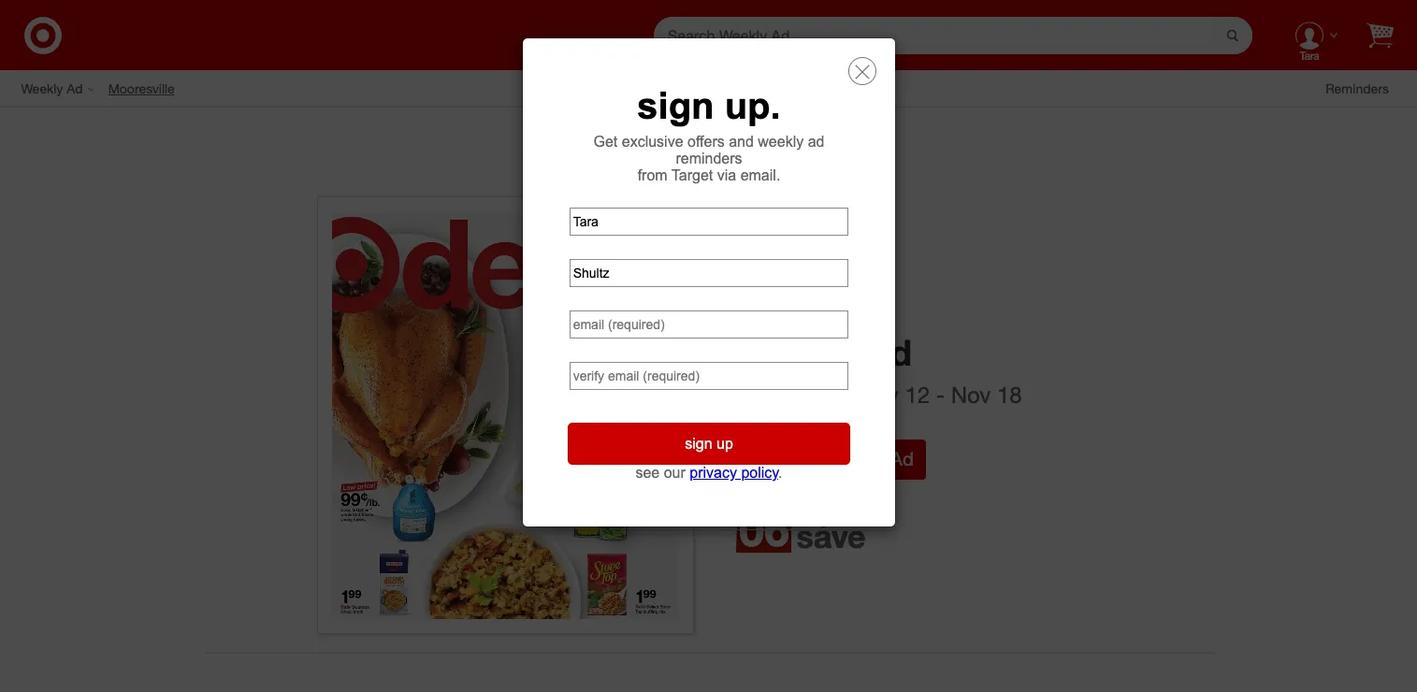 Task type: locate. For each thing, give the bounding box(es) containing it.
weekly inside weekly ad link
[[21, 80, 63, 96]]

weekly down go to target.com icon
[[21, 80, 63, 96]]

save
[[797, 518, 866, 556]]

ad up 12
[[866, 331, 912, 374]]

to
[[848, 504, 868, 529]]

view the weekly ad button
[[737, 440, 926, 480]]

0 horizontal spatial nov
[[859, 381, 899, 409]]

go to target.com image
[[24, 16, 62, 54]]

1 vertical spatial ad
[[866, 331, 912, 374]]

weekly inside weekly ad prices valid nov 12 - nov 18
[[737, 331, 856, 374]]

12
[[905, 381, 930, 409]]

06 days to
[[739, 503, 868, 557]]

nov left 12
[[859, 381, 899, 409]]

2 vertical spatial ad
[[891, 447, 914, 471]]

2 nov from the left
[[951, 381, 991, 409]]

ad for weekly ad
[[67, 80, 83, 96]]

ad
[[67, 80, 83, 96], [866, 331, 912, 374], [891, 447, 914, 471]]

prices
[[737, 381, 799, 409]]

ad down 12
[[891, 447, 914, 471]]

reminders link
[[1326, 79, 1404, 98]]

view the weekly ad
[[749, 447, 914, 471]]

ads
[[670, 136, 710, 164]]

weekly ad prices valid nov 12 - nov 18
[[737, 331, 1022, 409]]

weekly
[[21, 80, 63, 96], [592, 136, 664, 164], [737, 331, 856, 374], [826, 447, 886, 471]]

nov
[[859, 381, 899, 409], [951, 381, 991, 409]]

weekly left ads
[[592, 136, 664, 164]]

weekly up prices
[[737, 331, 856, 374]]

form
[[654, 16, 1253, 54]]

weekly right the
[[826, 447, 886, 471]]

ad for weekly ad prices valid nov 12 - nov 18
[[866, 331, 912, 374]]

mooresville
[[108, 80, 175, 96]]

view
[[749, 447, 789, 471]]

0 vertical spatial ad
[[67, 80, 83, 96]]

valid
[[805, 381, 853, 409]]

1 horizontal spatial nov
[[951, 381, 991, 409]]

nov right -
[[951, 381, 991, 409]]

weekly for weekly ads & catalogs
[[592, 136, 664, 164]]

ad inside weekly ad prices valid nov 12 - nov 18
[[866, 331, 912, 374]]

don't miss these weekly ad deals. you're busy. we'll remind you. sign up now. image
[[221, 654, 1196, 692]]

weekly inside view the weekly ad button
[[826, 447, 886, 471]]

weekly for weekly ad
[[21, 80, 63, 96]]

ad left mooresville
[[67, 80, 83, 96]]



Task type: vqa. For each thing, say whether or not it's contained in the screenshot.
1st page: from left
no



Task type: describe. For each thing, give the bounding box(es) containing it.
18
[[997, 381, 1022, 409]]

ad inside button
[[891, 447, 914, 471]]

06
[[739, 503, 789, 557]]

view the weekly ad image
[[317, 197, 695, 634]]

weekly for weekly ad prices valid nov 12 - nov 18
[[737, 331, 856, 374]]

view your cart on target.com image
[[1367, 22, 1394, 48]]

&
[[716, 136, 730, 164]]

weekly ad link
[[21, 79, 108, 98]]

days
[[797, 504, 843, 529]]

weekly ad
[[21, 80, 83, 96]]

the
[[794, 447, 820, 471]]

close image
[[855, 64, 870, 79]]

1 nov from the left
[[859, 381, 899, 409]]

reminders
[[1326, 80, 1390, 96]]

weekly ads & catalogs
[[592, 136, 825, 164]]

mooresville link
[[108, 79, 189, 98]]

-
[[936, 381, 945, 409]]

catalogs
[[736, 136, 825, 164]]



